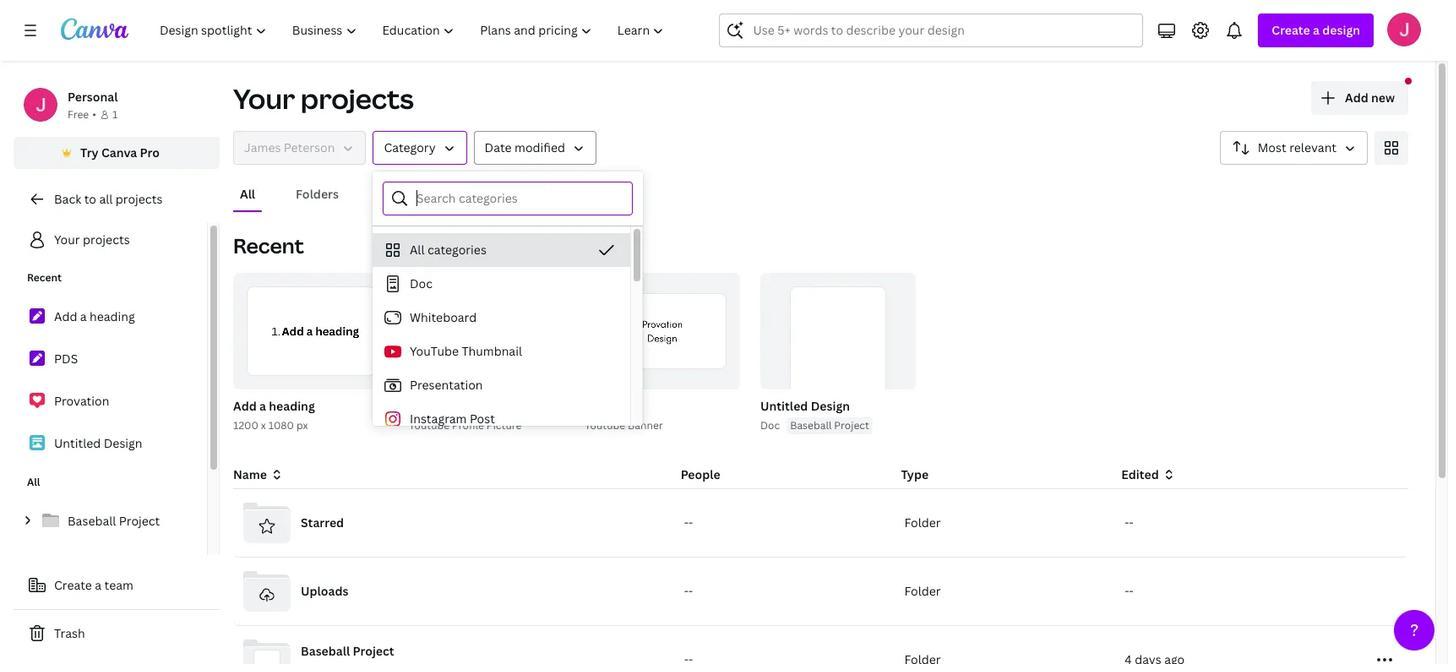 Task type: describe. For each thing, give the bounding box(es) containing it.
provation link
[[14, 384, 207, 419]]

add inside add a heading 1200 x 1080 px
[[233, 398, 257, 414]]

create a team button
[[14, 569, 220, 602]]

Search search field
[[753, 14, 1110, 46]]

top level navigation element
[[149, 14, 679, 47]]

to
[[84, 191, 96, 207]]

all for all categories
[[410, 242, 425, 258]]

•
[[92, 107, 96, 122]]

folder for uploads
[[905, 583, 941, 599]]

name button
[[233, 466, 284, 484]]

back to all projects
[[54, 191, 163, 207]]

1080
[[268, 418, 294, 433]]

2 horizontal spatial baseball project
[[790, 418, 869, 433]]

1 vertical spatial projects
[[116, 191, 163, 207]]

0 vertical spatial project
[[834, 418, 869, 433]]

try canva pro button
[[14, 137, 220, 169]]

whiteboard option
[[373, 301, 630, 335]]

presentation button
[[373, 368, 630, 402]]

create a design
[[1272, 22, 1360, 38]]

list box containing all categories
[[373, 233, 630, 664]]

Category button
[[373, 131, 467, 165]]

1 horizontal spatial untitled design
[[761, 398, 850, 414]]

create for create a team
[[54, 577, 92, 593]]

design inside list
[[104, 435, 142, 451]]

provation youtube banner
[[585, 398, 663, 433]]

date
[[485, 139, 512, 155]]

personal
[[68, 89, 118, 105]]

design inside button
[[811, 398, 850, 414]]

back
[[54, 191, 81, 207]]

heading for add a heading 1200 x 1080 px
[[269, 398, 315, 414]]

add a heading link
[[14, 299, 207, 335]]

pds button
[[409, 396, 433, 417]]

2 vertical spatial all
[[27, 475, 40, 489]]

add a heading
[[54, 308, 135, 324]]

instagram post
[[410, 411, 495, 427]]

new
[[1371, 90, 1395, 106]]

back to all projects link
[[14, 183, 220, 216]]

list containing add a heading
[[14, 299, 207, 461]]

Owner button
[[233, 131, 366, 165]]

1 of 2
[[349, 370, 377, 382]]

design
[[1323, 22, 1360, 38]]

create for create a design
[[1272, 22, 1310, 38]]

youtube thumbnail
[[410, 343, 522, 359]]

thumbnail
[[462, 343, 522, 359]]

most relevant
[[1258, 139, 1337, 155]]

try
[[80, 144, 99, 161]]

a for add a heading
[[80, 308, 87, 324]]

categories
[[428, 242, 487, 258]]

designs button
[[373, 178, 431, 210]]

pds link
[[14, 341, 207, 377]]

youtube for provation
[[585, 418, 625, 433]]

add a heading button
[[233, 396, 315, 417]]

pro
[[140, 144, 160, 161]]

most
[[1258, 139, 1287, 155]]

name
[[233, 466, 267, 483]]

add for add a heading
[[54, 308, 77, 324]]

create a team
[[54, 577, 133, 593]]

edited button
[[1122, 466, 1328, 484]]

1 horizontal spatial project
[[353, 643, 394, 659]]

uploads
[[301, 583, 349, 599]]

pds for pds youtube profile picture
[[409, 398, 433, 414]]

all button
[[233, 178, 262, 210]]

starred
[[301, 515, 344, 531]]

presentation option
[[373, 368, 630, 402]]

add new
[[1345, 90, 1395, 106]]

0 vertical spatial your projects
[[233, 80, 414, 117]]

youtube for pds
[[409, 418, 450, 433]]

all categories
[[410, 242, 487, 258]]

free
[[68, 107, 89, 122]]

all for all button
[[240, 186, 255, 202]]

doc inside button
[[410, 275, 433, 292]]

baseball project link
[[14, 504, 207, 539]]

doc button
[[373, 267, 630, 301]]

your projects link
[[14, 223, 207, 257]]

provation for provation
[[54, 393, 109, 409]]

peterson
[[284, 139, 335, 155]]

1 horizontal spatial baseball project
[[301, 643, 394, 659]]

picture
[[487, 418, 522, 433]]

banner
[[628, 418, 663, 433]]

1 for 1
[[112, 107, 118, 122]]

Date modified button
[[474, 131, 597, 165]]

create a design button
[[1259, 14, 1374, 47]]

2 vertical spatial projects
[[83, 232, 130, 248]]

2 horizontal spatial baseball
[[790, 418, 832, 433]]

untitled inside button
[[761, 398, 808, 414]]

1 vertical spatial recent
[[27, 270, 62, 285]]

instagram
[[410, 411, 467, 427]]

pds for pds
[[54, 351, 78, 367]]

profile
[[452, 418, 484, 433]]



Task type: vqa. For each thing, say whether or not it's contained in the screenshot.
to at the top left of page
yes



Task type: locate. For each thing, give the bounding box(es) containing it.
1 left of
[[349, 370, 354, 382]]

add new button
[[1311, 81, 1409, 115]]

baseball
[[790, 418, 832, 433], [68, 513, 116, 529], [301, 643, 350, 659]]

1 vertical spatial pds
[[409, 398, 433, 414]]

list
[[14, 299, 207, 461]]

1 horizontal spatial heading
[[269, 398, 315, 414]]

2 youtube from the left
[[585, 418, 625, 433]]

trash link
[[14, 617, 220, 651]]

james peterson
[[244, 139, 335, 155]]

presentation
[[410, 377, 483, 393]]

0 horizontal spatial untitled design
[[54, 435, 142, 451]]

provation inside provation youtube banner
[[585, 398, 641, 414]]

your projects up peterson
[[233, 80, 414, 117]]

all
[[99, 191, 113, 207]]

add left new
[[1345, 90, 1369, 106]]

0 horizontal spatial doc
[[410, 275, 433, 292]]

1 vertical spatial all
[[410, 242, 425, 258]]

folders button
[[289, 178, 346, 210]]

1 vertical spatial 1
[[349, 370, 354, 382]]

youtube thumbnail button
[[373, 335, 630, 368]]

0 horizontal spatial your
[[54, 232, 80, 248]]

youtube inside provation youtube banner
[[585, 418, 625, 433]]

2
[[372, 370, 377, 382]]

1 vertical spatial folder
[[905, 583, 941, 599]]

1 horizontal spatial your
[[233, 80, 295, 117]]

0 horizontal spatial project
[[119, 513, 160, 529]]

youtube down pds button
[[409, 418, 450, 433]]

0 horizontal spatial baseball project
[[68, 513, 160, 529]]

a inside 'dropdown button'
[[1313, 22, 1320, 38]]

pds youtube profile picture
[[409, 398, 522, 433]]

provation inside list
[[54, 393, 109, 409]]

a for create a design
[[1313, 22, 1320, 38]]

baseball project list
[[14, 504, 207, 664]]

Search categories search field
[[417, 183, 622, 215]]

your projects
[[233, 80, 414, 117], [54, 232, 130, 248]]

2 vertical spatial add
[[233, 398, 257, 414]]

folder
[[905, 515, 941, 531], [905, 583, 941, 599]]

doc down untitled design button
[[761, 418, 780, 433]]

youtube thumbnail option
[[373, 335, 630, 368]]

create inside 'dropdown button'
[[1272, 22, 1310, 38]]

untitled design button
[[761, 396, 850, 417]]

1 right •
[[112, 107, 118, 122]]

a for create a team
[[95, 577, 101, 593]]

instagram post button
[[373, 402, 630, 436]]

relevant
[[1290, 139, 1337, 155]]

Sort by button
[[1220, 131, 1368, 165]]

add inside list
[[54, 308, 77, 324]]

0 horizontal spatial create
[[54, 577, 92, 593]]

2 vertical spatial baseball
[[301, 643, 350, 659]]

create left design
[[1272, 22, 1310, 38]]

recent
[[233, 232, 304, 259], [27, 270, 62, 285]]

your
[[233, 80, 295, 117], [54, 232, 80, 248]]

0 horizontal spatial all
[[27, 475, 40, 489]]

pds down presentation
[[409, 398, 433, 414]]

0 vertical spatial pds
[[54, 351, 78, 367]]

projects down all
[[83, 232, 130, 248]]

james
[[244, 139, 281, 155]]

a for add a heading 1200 x 1080 px
[[259, 398, 266, 414]]

baseball project
[[790, 418, 869, 433], [68, 513, 160, 529], [301, 643, 394, 659]]

provation up banner
[[585, 398, 641, 414]]

baseball project down uploads
[[301, 643, 394, 659]]

1 horizontal spatial recent
[[233, 232, 304, 259]]

0 vertical spatial baseball project button
[[787, 417, 873, 434]]

modified
[[515, 139, 565, 155]]

list box
[[373, 233, 630, 664]]

pds inside pds link
[[54, 351, 78, 367]]

2 horizontal spatial all
[[410, 242, 425, 258]]

heading
[[90, 308, 135, 324], [269, 398, 315, 414]]

canva
[[101, 144, 137, 161]]

edited
[[1122, 466, 1159, 483]]

0 horizontal spatial pds
[[54, 351, 78, 367]]

1 folder from the top
[[905, 515, 941, 531]]

provation down pds link
[[54, 393, 109, 409]]

of
[[357, 370, 369, 382]]

0 vertical spatial heading
[[90, 308, 135, 324]]

2 folder from the top
[[905, 583, 941, 599]]

0 vertical spatial doc
[[410, 275, 433, 292]]

doc up whiteboard
[[410, 275, 433, 292]]

0 vertical spatial folder
[[905, 515, 941, 531]]

0 horizontal spatial your projects
[[54, 232, 130, 248]]

0 vertical spatial projects
[[301, 80, 414, 117]]

1 vertical spatial project
[[119, 513, 160, 529]]

recent up add a heading
[[27, 270, 62, 285]]

baseball down untitled design button
[[790, 418, 832, 433]]

all inside button
[[240, 186, 255, 202]]

trash
[[54, 625, 85, 641]]

all categories option
[[373, 233, 630, 267]]

pds down add a heading
[[54, 351, 78, 367]]

1 vertical spatial add
[[54, 308, 77, 324]]

1
[[112, 107, 118, 122], [349, 370, 354, 382]]

untitled design link
[[14, 426, 207, 461]]

--
[[684, 515, 693, 531], [1125, 515, 1134, 531], [684, 583, 693, 599], [1125, 583, 1134, 599]]

type
[[901, 466, 929, 483]]

1 horizontal spatial add
[[233, 398, 257, 414]]

0 vertical spatial add
[[1345, 90, 1369, 106]]

date modified
[[485, 139, 565, 155]]

0 horizontal spatial design
[[104, 435, 142, 451]]

0 vertical spatial create
[[1272, 22, 1310, 38]]

1 vertical spatial doc
[[761, 418, 780, 433]]

people
[[681, 466, 721, 483]]

1 horizontal spatial pds
[[409, 398, 433, 414]]

baseball down uploads
[[301, 643, 350, 659]]

baseball inside list
[[68, 513, 116, 529]]

1 horizontal spatial untitled
[[761, 398, 808, 414]]

your down back
[[54, 232, 80, 248]]

None search field
[[719, 14, 1144, 47]]

all
[[240, 186, 255, 202], [410, 242, 425, 258], [27, 475, 40, 489]]

baseball project down untitled design button
[[790, 418, 869, 433]]

create inside button
[[54, 577, 92, 593]]

1200
[[233, 418, 258, 433]]

provation for provation youtube banner
[[585, 398, 641, 414]]

px
[[297, 418, 308, 433]]

2 horizontal spatial project
[[834, 418, 869, 433]]

heading up pds link
[[90, 308, 135, 324]]

baseball project button
[[787, 417, 873, 434], [233, 626, 1409, 664]]

baseball project inside list
[[68, 513, 160, 529]]

baseball project up team
[[68, 513, 160, 529]]

pds inside pds youtube profile picture
[[409, 398, 433, 414]]

project inside list
[[119, 513, 160, 529]]

add up pds link
[[54, 308, 77, 324]]

1 vertical spatial your
[[54, 232, 80, 248]]

recent down all button
[[233, 232, 304, 259]]

0 horizontal spatial add
[[54, 308, 77, 324]]

projects right all
[[116, 191, 163, 207]]

1 horizontal spatial design
[[811, 398, 850, 414]]

try canva pro
[[80, 144, 160, 161]]

1 horizontal spatial provation
[[585, 398, 641, 414]]

designs
[[379, 186, 424, 202]]

instagram post option
[[373, 402, 630, 436]]

folder for starred
[[905, 515, 941, 531]]

your projects down to
[[54, 232, 130, 248]]

0 horizontal spatial untitled
[[54, 435, 101, 451]]

heading for add a heading
[[90, 308, 135, 324]]

youtube down provation button
[[585, 418, 625, 433]]

youtube
[[410, 343, 459, 359]]

add a heading 1200 x 1080 px
[[233, 398, 315, 433]]

1 horizontal spatial all
[[240, 186, 255, 202]]

all categories button
[[373, 233, 630, 267]]

0 horizontal spatial 1
[[112, 107, 118, 122]]

0 vertical spatial untitled
[[761, 398, 808, 414]]

doc option
[[373, 267, 630, 301]]

0 horizontal spatial recent
[[27, 270, 62, 285]]

1 horizontal spatial your projects
[[233, 80, 414, 117]]

2 vertical spatial project
[[353, 643, 394, 659]]

james peterson image
[[1388, 13, 1421, 46]]

add for add new
[[1345, 90, 1369, 106]]

1 vertical spatial design
[[104, 435, 142, 451]]

youtube inside pds youtube profile picture
[[409, 418, 450, 433]]

create left team
[[54, 577, 92, 593]]

1 horizontal spatial create
[[1272, 22, 1310, 38]]

0 vertical spatial baseball
[[790, 418, 832, 433]]

category
[[384, 139, 436, 155]]

a left team
[[95, 577, 101, 593]]

post
[[470, 411, 495, 427]]

add up 1200
[[233, 398, 257, 414]]

0 vertical spatial 1
[[112, 107, 118, 122]]

heading inside add a heading 1200 x 1080 px
[[269, 398, 315, 414]]

0 horizontal spatial heading
[[90, 308, 135, 324]]

0 vertical spatial design
[[811, 398, 850, 414]]

untitled inside list
[[54, 435, 101, 451]]

0 vertical spatial untitled design
[[761, 398, 850, 414]]

project
[[834, 418, 869, 433], [119, 513, 160, 529], [353, 643, 394, 659]]

1 horizontal spatial youtube
[[585, 418, 625, 433]]

heading up 'px'
[[269, 398, 315, 414]]

0 horizontal spatial baseball
[[68, 513, 116, 529]]

a up x
[[259, 398, 266, 414]]

untitled design
[[761, 398, 850, 414], [54, 435, 142, 451]]

1 vertical spatial your projects
[[54, 232, 130, 248]]

a left design
[[1313, 22, 1320, 38]]

2 vertical spatial baseball project
[[301, 643, 394, 659]]

0 vertical spatial recent
[[233, 232, 304, 259]]

free •
[[68, 107, 96, 122]]

add inside dropdown button
[[1345, 90, 1369, 106]]

1 horizontal spatial 1
[[349, 370, 354, 382]]

projects up peterson
[[301, 80, 414, 117]]

a inside button
[[95, 577, 101, 593]]

provation button
[[585, 396, 641, 417]]

1 for 1 of 2
[[349, 370, 354, 382]]

a inside add a heading 1200 x 1080 px
[[259, 398, 266, 414]]

0 vertical spatial your
[[233, 80, 295, 117]]

a
[[1313, 22, 1320, 38], [80, 308, 87, 324], [259, 398, 266, 414], [95, 577, 101, 593]]

1 vertical spatial create
[[54, 577, 92, 593]]

whiteboard
[[410, 309, 477, 325]]

your up "james"
[[233, 80, 295, 117]]

0 horizontal spatial youtube
[[409, 418, 450, 433]]

provation
[[54, 393, 109, 409], [585, 398, 641, 414]]

whiteboard button
[[373, 301, 630, 335]]

team
[[104, 577, 133, 593]]

a inside list
[[80, 308, 87, 324]]

1 vertical spatial baseball project button
[[233, 626, 1409, 664]]

1 horizontal spatial baseball
[[301, 643, 350, 659]]

1 vertical spatial untitled design
[[54, 435, 142, 451]]

pds
[[54, 351, 78, 367], [409, 398, 433, 414]]

2 horizontal spatial add
[[1345, 90, 1369, 106]]

doc
[[410, 275, 433, 292], [761, 418, 780, 433]]

all inside button
[[410, 242, 425, 258]]

folders
[[296, 186, 339, 202]]

a up pds link
[[80, 308, 87, 324]]

1 vertical spatial baseball
[[68, 513, 116, 529]]

baseball up create a team
[[68, 513, 116, 529]]

1 horizontal spatial doc
[[761, 418, 780, 433]]

0 horizontal spatial provation
[[54, 393, 109, 409]]

1 vertical spatial baseball project
[[68, 513, 160, 529]]

1 vertical spatial untitled
[[54, 435, 101, 451]]

0 vertical spatial all
[[240, 186, 255, 202]]

0 vertical spatial baseball project
[[790, 418, 869, 433]]

-
[[684, 515, 689, 531], [689, 515, 693, 531], [1125, 515, 1129, 531], [1129, 515, 1134, 531], [684, 583, 689, 599], [689, 583, 693, 599], [1125, 583, 1129, 599], [1129, 583, 1134, 599]]

create
[[1272, 22, 1310, 38], [54, 577, 92, 593]]

x
[[261, 418, 266, 433]]

youtube
[[409, 418, 450, 433], [585, 418, 625, 433]]

1 vertical spatial heading
[[269, 398, 315, 414]]

1 youtube from the left
[[409, 418, 450, 433]]



